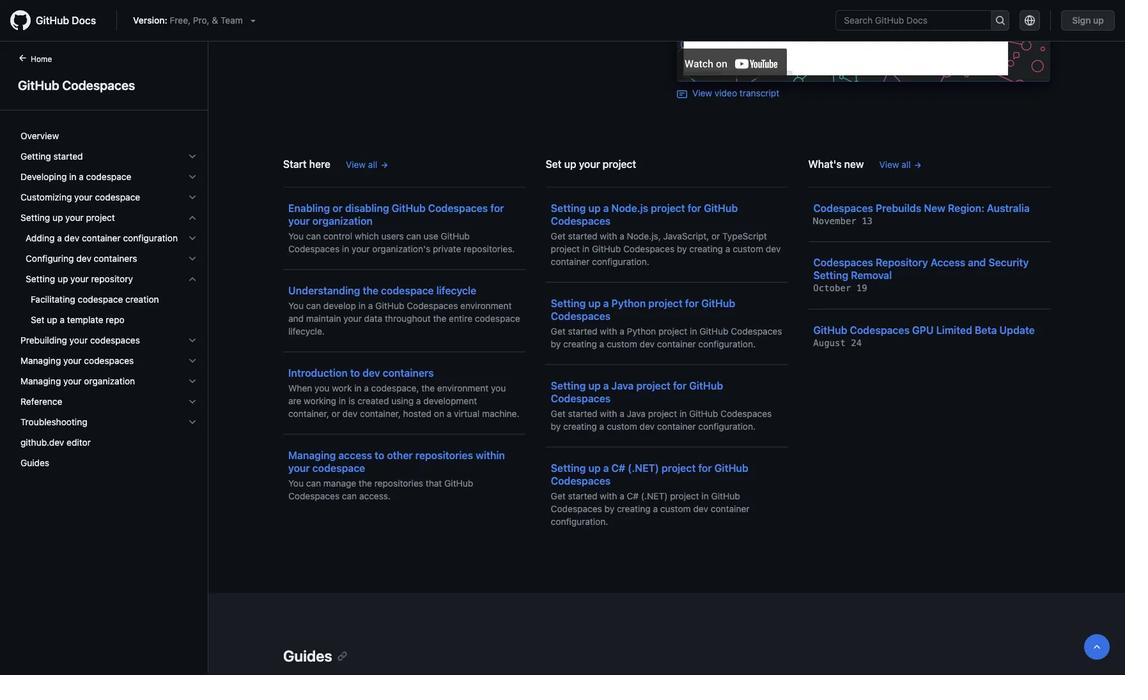 Task type: locate. For each thing, give the bounding box(es) containing it.
4 sc 9kayk9 0 image from the top
[[187, 356, 198, 366]]

link image
[[677, 89, 687, 99]]

customizing
[[20, 192, 72, 203]]

by inside setting up a c# (.net) project for github codespaces get started with a c# (.net) project in github codespaces by creating a custom dev container configuration.
[[605, 504, 615, 514]]

sc 9kayk9 0 image inside configuring dev containers 'dropdown button'
[[187, 254, 198, 264]]

2 get from the top
[[551, 326, 566, 337]]

in inside setting up a java project for github codespaces get started with a java project in github codespaces by creating a custom dev container configuration.
[[680, 409, 687, 419]]

your
[[579, 158, 600, 170], [74, 192, 93, 203], [65, 213, 84, 223], [288, 215, 310, 227], [352, 244, 370, 254], [70, 274, 89, 285], [344, 313, 362, 324], [69, 335, 88, 346], [63, 356, 82, 366], [63, 376, 82, 387], [288, 462, 310, 474]]

within
[[476, 449, 505, 462]]

1 sc 9kayk9 0 image from the top
[[187, 172, 198, 182]]

setting
[[551, 202, 586, 214], [20, 213, 50, 223], [814, 270, 849, 282], [26, 274, 55, 285], [551, 297, 586, 309], [551, 380, 586, 392], [551, 462, 586, 474]]

can left manage
[[306, 478, 321, 489]]

managing your codespaces
[[20, 356, 134, 366]]

0 horizontal spatial guides link
[[15, 453, 203, 474]]

setting inside setting up a c# (.net) project for github codespaces get started with a c# (.net) project in github codespaces by creating a custom dev container configuration.
[[551, 462, 586, 474]]

all up disabling
[[368, 159, 377, 170]]

2 vertical spatial managing
[[288, 449, 336, 462]]

0 vertical spatial codespaces
[[90, 335, 140, 346]]

up for setting up a python project for github codespaces get started with a python project in github codespaces by creating a custom dev container configuration.
[[588, 297, 601, 309]]

by inside the setting up a python project for github codespaces get started with a python project in github codespaces by creating a custom dev container configuration.
[[551, 339, 561, 349]]

throughout
[[385, 313, 431, 324]]

setting up your repository element containing setting up your repository
[[10, 269, 208, 331]]

sign up
[[1072, 15, 1104, 26]]

1 horizontal spatial c#
[[627, 491, 639, 502]]

for for setting up a python project for github codespaces
[[685, 297, 699, 309]]

0 vertical spatial you
[[288, 231, 304, 241]]

project inside setting up your project dropdown button
[[86, 213, 115, 223]]

1 view all link from the left
[[346, 158, 389, 171]]

editor
[[67, 438, 91, 448]]

environment inside introduction to dev containers when you work in a codespace, the environment you are working in is created using a development container, or dev container, hosted on a virtual machine.
[[437, 383, 489, 394]]

view
[[692, 88, 712, 98], [346, 159, 366, 170], [879, 159, 899, 170]]

1 horizontal spatial and
[[968, 257, 986, 269]]

or down the working
[[332, 409, 340, 419]]

up inside the setting up a python project for github codespaces get started with a python project in github codespaces by creating a custom dev container configuration.
[[588, 297, 601, 309]]

containers inside 'dropdown button'
[[94, 254, 137, 264]]

sc 9kayk9 0 image inside prebuilding your codespaces dropdown button
[[187, 336, 198, 346]]

view right new
[[879, 159, 899, 170]]

view all right new
[[879, 159, 911, 170]]

sc 9kayk9 0 image for prebuilding your codespaces
[[187, 336, 198, 346]]

repositories.
[[464, 244, 515, 254]]

entire
[[449, 313, 473, 324]]

0 vertical spatial environment
[[460, 301, 512, 311]]

view all for start here
[[346, 159, 377, 170]]

1 horizontal spatial organization
[[313, 215, 373, 227]]

1 horizontal spatial view
[[692, 88, 712, 98]]

python
[[612, 297, 646, 309], [627, 326, 656, 337]]

maintain
[[306, 313, 341, 324]]

up inside setting up a c# (.net) project for github codespaces get started with a c# (.net) project in github codespaces by creating a custom dev container configuration.
[[588, 462, 601, 474]]

or
[[333, 202, 343, 214], [712, 231, 720, 241], [332, 409, 340, 419]]

1 vertical spatial you
[[288, 301, 304, 311]]

0 horizontal spatial and
[[288, 313, 304, 324]]

getting started button
[[15, 146, 203, 167]]

you left manage
[[288, 478, 304, 489]]

1 horizontal spatial container,
[[360, 409, 401, 419]]

team
[[221, 15, 243, 26]]

codespaces down repo
[[90, 335, 140, 346]]

gpu
[[912, 324, 934, 336]]

6 sc 9kayk9 0 image from the top
[[187, 377, 198, 387]]

0 vertical spatial organization
[[313, 215, 373, 227]]

for inside the "enabling or disabling github codespaces for your organization you can control which users can use github codespaces in your organization's private repositories."
[[491, 202, 504, 214]]

you up 'lifecycle.'
[[288, 301, 304, 311]]

0 horizontal spatial to
[[350, 367, 360, 379]]

setting up your repository element
[[10, 269, 208, 331], [10, 290, 208, 331]]

configuration.
[[592, 256, 649, 267], [698, 339, 756, 349], [698, 421, 756, 432], [551, 517, 608, 527]]

1 vertical spatial and
[[288, 313, 304, 324]]

github
[[36, 14, 69, 27], [18, 77, 59, 92], [392, 202, 426, 214], [704, 202, 738, 214], [441, 231, 470, 241], [592, 244, 621, 254], [701, 297, 735, 309], [375, 301, 404, 311], [814, 324, 848, 336], [700, 326, 729, 337], [689, 380, 723, 392], [689, 409, 718, 419], [715, 462, 749, 474], [444, 478, 473, 489], [711, 491, 740, 502]]

october
[[814, 283, 851, 294]]

0 horizontal spatial containers
[[94, 254, 137, 264]]

containers up codespace,
[[383, 367, 434, 379]]

new
[[844, 158, 864, 170]]

sc 9kayk9 0 image inside setting up your project dropdown button
[[187, 213, 198, 223]]

codespace,
[[371, 383, 419, 394]]

when
[[288, 383, 312, 394]]

4 with from the top
[[600, 491, 617, 502]]

0 horizontal spatial view
[[346, 159, 366, 170]]

view all for what's new
[[879, 159, 911, 170]]

view right here
[[346, 159, 366, 170]]

get inside setting up a node.js project for github codespaces get started with a node.js, javascript, or typescript project in github codespaces by creating a custom dev container configuration.
[[551, 231, 566, 241]]

3 get from the top
[[551, 409, 566, 419]]

setting up a java project for github codespaces get started with a java project in github codespaces by creating a custom dev container configuration.
[[551, 380, 772, 432]]

get for setting up a python project for github codespaces
[[551, 326, 566, 337]]

view all link up prebuilds on the right top of the page
[[879, 158, 922, 171]]

1 horizontal spatial to
[[375, 449, 385, 462]]

up for setting up a node.js project for github codespaces get started with a node.js, javascript, or typescript project in github codespaces by creating a custom dev container configuration.
[[588, 202, 601, 214]]

0 vertical spatial (.net)
[[628, 462, 659, 474]]

you inside the "enabling or disabling github codespaces for your organization you can control which users can use github codespaces in your organization's private repositories."
[[288, 231, 304, 241]]

custom inside setting up a c# (.net) project for github codespaces get started with a c# (.net) project in github codespaces by creating a custom dev container configuration.
[[660, 504, 691, 514]]

github codespaces
[[18, 77, 135, 92]]

all
[[368, 159, 377, 170], [902, 159, 911, 170]]

1 horizontal spatial guides
[[283, 647, 332, 665]]

managing up reference
[[20, 376, 61, 387]]

understanding
[[288, 285, 360, 297]]

1 vertical spatial managing
[[20, 376, 61, 387]]

manage
[[323, 478, 356, 489]]

you up machine.
[[491, 383, 506, 394]]

0 horizontal spatial c#
[[612, 462, 625, 474]]

or left typescript
[[712, 231, 720, 241]]

&
[[212, 15, 218, 26]]

in inside setting up a c# (.net) project for github codespaces get started with a c# (.net) project in github codespaces by creating a custom dev container configuration.
[[702, 491, 709, 502]]

to up work
[[350, 367, 360, 379]]

container,
[[288, 409, 329, 419], [360, 409, 401, 419]]

transcript
[[740, 88, 780, 98]]

(.net)
[[628, 462, 659, 474], [641, 491, 668, 502]]

1 horizontal spatial set
[[546, 158, 562, 170]]

started inside setting up a java project for github codespaces get started with a java project in github codespaces by creating a custom dev container configuration.
[[568, 409, 598, 419]]

sc 9kayk9 0 image for setting up your project
[[187, 213, 198, 223]]

1 vertical spatial containers
[[383, 367, 434, 379]]

managing up manage
[[288, 449, 336, 462]]

environment up development
[[437, 383, 489, 394]]

configuration. inside setting up a c# (.net) project for github codespaces get started with a c# (.net) project in github codespaces by creating a custom dev container configuration.
[[551, 517, 608, 527]]

new
[[924, 202, 946, 214]]

setting up your project element
[[10, 208, 208, 331], [10, 228, 208, 331]]

0 horizontal spatial view all
[[346, 159, 377, 170]]

guides
[[20, 458, 49, 469], [283, 647, 332, 665]]

view right "link" icon
[[692, 88, 712, 98]]

started inside dropdown button
[[53, 151, 83, 162]]

2 setting up your repository element from the top
[[10, 290, 208, 331]]

codespaces
[[62, 77, 135, 92], [428, 202, 488, 214], [814, 202, 873, 214], [551, 215, 611, 227], [288, 244, 340, 254], [623, 244, 675, 254], [814, 257, 873, 269], [407, 301, 458, 311], [551, 310, 611, 322], [850, 324, 910, 336], [731, 326, 782, 337], [551, 393, 611, 405], [721, 409, 772, 419], [551, 475, 611, 487], [288, 491, 340, 502], [551, 504, 602, 514]]

organization up control
[[313, 215, 373, 227]]

setting for python
[[551, 297, 586, 309]]

github codespaces element
[[0, 52, 208, 675]]

for inside setting up a c# (.net) project for github codespaces get started with a c# (.net) project in github codespaces by creating a custom dev container configuration.
[[698, 462, 712, 474]]

2 you from the left
[[491, 383, 506, 394]]

1 get from the top
[[551, 231, 566, 241]]

3 sc 9kayk9 0 image from the top
[[187, 274, 198, 285]]

1 vertical spatial to
[[375, 449, 385, 462]]

1 vertical spatial environment
[[437, 383, 489, 394]]

sc 9kayk9 0 image for your
[[187, 274, 198, 285]]

0 horizontal spatial you
[[315, 383, 330, 394]]

0 vertical spatial managing
[[20, 356, 61, 366]]

2 view all from the left
[[879, 159, 911, 170]]

set inside 'element'
[[31, 315, 44, 325]]

customizing your codespace button
[[15, 187, 203, 208]]

container, down the working
[[288, 409, 329, 419]]

1 vertical spatial codespaces
[[84, 356, 134, 366]]

setting for node.js
[[551, 202, 586, 214]]

1 with from the top
[[600, 231, 617, 241]]

codespace up manage
[[313, 462, 365, 474]]

dev inside dropdown button
[[64, 233, 79, 244]]

2 vertical spatial or
[[332, 409, 340, 419]]

1 horizontal spatial you
[[491, 383, 506, 394]]

environment up the entire at the left top of the page
[[460, 301, 512, 311]]

managing access to other repositories within your codespace you can manage the repositories that github codespaces can access.
[[288, 449, 505, 502]]

3 you from the top
[[288, 478, 304, 489]]

developing in a codespace
[[20, 172, 131, 182]]

to
[[350, 367, 360, 379], [375, 449, 385, 462]]

7 sc 9kayk9 0 image from the top
[[187, 418, 198, 428]]

you down enabling
[[288, 231, 304, 241]]

managing inside managing access to other repositories within your codespace you can manage the repositories that github codespaces can access.
[[288, 449, 336, 462]]

sc 9kayk9 0 image inside managing your organization dropdown button
[[187, 377, 198, 387]]

2 all from the left
[[902, 159, 911, 170]]

2 sc 9kayk9 0 image from the top
[[187, 254, 198, 264]]

sc 9kayk9 0 image inside reference dropdown button
[[187, 397, 198, 407]]

container inside the setting up a python project for github codespaces get started with a python project in github codespaces by creating a custom dev container configuration.
[[657, 339, 696, 349]]

organization's
[[372, 244, 430, 254]]

2 vertical spatial you
[[288, 478, 304, 489]]

2 container, from the left
[[360, 409, 401, 419]]

c#
[[612, 462, 625, 474], [627, 491, 639, 502]]

setting inside codespaces repository access and security setting removal october 19
[[814, 270, 849, 282]]

0 vertical spatial c#
[[612, 462, 625, 474]]

get inside setting up a java project for github codespaces get started with a java project in github codespaces by creating a custom dev container configuration.
[[551, 409, 566, 419]]

set
[[546, 158, 562, 170], [31, 315, 44, 325]]

containers up the repository
[[94, 254, 137, 264]]

for inside setting up a java project for github codespaces get started with a java project in github codespaces by creating a custom dev container configuration.
[[673, 380, 687, 392]]

2 horizontal spatial view
[[879, 159, 899, 170]]

access
[[338, 449, 372, 462]]

4 get from the top
[[551, 491, 566, 502]]

codespaces for prebuilding your codespaces
[[90, 335, 140, 346]]

you inside managing access to other repositories within your codespace you can manage the repositories that github codespaces can access.
[[288, 478, 304, 489]]

and right access
[[968, 257, 986, 269]]

use
[[424, 231, 438, 241]]

a
[[79, 172, 84, 182], [603, 202, 609, 214], [620, 231, 625, 241], [57, 233, 62, 244], [726, 244, 730, 254], [603, 297, 609, 309], [368, 301, 373, 311], [60, 315, 65, 325], [620, 326, 625, 337], [599, 339, 604, 349], [603, 380, 609, 392], [364, 383, 369, 394], [416, 396, 421, 406], [447, 409, 452, 419], [620, 409, 625, 419], [599, 421, 604, 432], [603, 462, 609, 474], [620, 491, 625, 502], [653, 504, 658, 514]]

to left other
[[375, 449, 385, 462]]

codespace down setting up your repository dropdown button
[[78, 294, 123, 305]]

sc 9kayk9 0 image inside setting up your repository dropdown button
[[187, 274, 198, 285]]

and inside codespaces repository access and security setting removal october 19
[[968, 257, 986, 269]]

you
[[288, 231, 304, 241], [288, 301, 304, 311], [288, 478, 304, 489]]

all for disabling
[[368, 159, 377, 170]]

1 setting up your project element from the top
[[10, 208, 208, 331]]

repository
[[91, 274, 133, 285]]

or up control
[[333, 202, 343, 214]]

home
[[31, 54, 52, 63]]

by inside setting up a java project for github codespaces get started with a java project in github codespaces by creating a custom dev container configuration.
[[551, 421, 561, 432]]

what's
[[808, 158, 842, 170]]

up for set up a template repo
[[47, 315, 57, 325]]

can up maintain
[[306, 301, 321, 311]]

1 horizontal spatial containers
[[383, 367, 434, 379]]

managing your codespaces button
[[15, 351, 203, 371]]

0 vertical spatial and
[[968, 257, 986, 269]]

0 vertical spatial or
[[333, 202, 343, 214]]

the inside introduction to dev containers when you work in a codespace, the environment you are working in is created using a development container, or dev container, hosted on a virtual machine.
[[422, 383, 435, 394]]

with
[[600, 231, 617, 241], [600, 326, 617, 337], [600, 409, 617, 419], [600, 491, 617, 502]]

1 horizontal spatial guides link
[[283, 647, 348, 665]]

container inside setting up a java project for github codespaces get started with a java project in github codespaces by creating a custom dev container configuration.
[[657, 421, 696, 432]]

1 horizontal spatial view all
[[879, 159, 911, 170]]

1 you from the top
[[288, 231, 304, 241]]

managing
[[20, 356, 61, 366], [20, 376, 61, 387], [288, 449, 336, 462]]

None search field
[[836, 10, 1010, 31]]

for for setting up a node.js project for github codespaces
[[688, 202, 701, 214]]

1 vertical spatial or
[[712, 231, 720, 241]]

the up development
[[422, 383, 435, 394]]

view all link up disabling
[[346, 158, 389, 171]]

can down manage
[[342, 491, 357, 502]]

java
[[612, 380, 634, 392], [627, 409, 646, 419]]

repositories
[[415, 449, 473, 462], [375, 478, 423, 489]]

sc 9kayk9 0 image inside the customizing your codespace dropdown button
[[187, 192, 198, 203]]

guides link
[[15, 453, 203, 474], [283, 647, 348, 665]]

the up access.
[[359, 478, 372, 489]]

0 horizontal spatial set
[[31, 315, 44, 325]]

codespace up throughout
[[381, 285, 434, 297]]

and inside understanding the codespace lifecycle you can develop in a github codespaces environment and maintain your data throughout the entire codespace lifecycle.
[[288, 313, 304, 324]]

set up your project
[[546, 158, 636, 170]]

customizing your codespace
[[20, 192, 140, 203]]

1 vertical spatial guides link
[[283, 647, 348, 665]]

can inside understanding the codespace lifecycle you can develop in a github codespaces environment and maintain your data throughout the entire codespace lifecycle.
[[306, 301, 321, 311]]

up inside setting up a node.js project for github codespaces get started with a node.js, javascript, or typescript project in github codespaces by creating a custom dev container configuration.
[[588, 202, 601, 214]]

container inside adding a dev container configuration dropdown button
[[82, 233, 121, 244]]

configuration. inside the setting up a python project for github codespaces get started with a python project in github codespaces by creating a custom dev container configuration.
[[698, 339, 756, 349]]

started inside setting up a node.js project for github codespaces get started with a node.js, javascript, or typescript project in github codespaces by creating a custom dev container configuration.
[[568, 231, 598, 241]]

sc 9kayk9 0 image
[[187, 172, 198, 182], [187, 254, 198, 264], [187, 274, 198, 285], [187, 356, 198, 366], [187, 397, 198, 407]]

custom inside setting up a java project for github codespaces get started with a java project in github codespaces by creating a custom dev container configuration.
[[607, 421, 637, 432]]

0 horizontal spatial container,
[[288, 409, 329, 419]]

typescript
[[723, 231, 767, 241]]

managing down prebuilding
[[20, 356, 61, 366]]

setting for c#
[[551, 462, 586, 474]]

1 you from the left
[[315, 383, 330, 394]]

triangle down image
[[248, 15, 258, 26]]

github docs link
[[10, 10, 106, 31]]

in inside setting up a node.js project for github codespaces get started with a node.js, javascript, or typescript project in github codespaces by creating a custom dev container configuration.
[[582, 244, 590, 254]]

1 all from the left
[[368, 159, 377, 170]]

setting inside the setting up a python project for github codespaces get started with a python project in github codespaces by creating a custom dev container configuration.
[[551, 297, 586, 309]]

1 view all from the left
[[346, 159, 377, 170]]

organization down managing your codespaces dropdown button
[[84, 376, 135, 387]]

0 vertical spatial containers
[[94, 254, 137, 264]]

your inside managing access to other repositories within your codespace you can manage the repositories that github codespaces can access.
[[288, 462, 310, 474]]

started
[[53, 151, 83, 162], [568, 231, 598, 241], [568, 326, 598, 337], [568, 409, 598, 419], [568, 491, 598, 502]]

sc 9kayk9 0 image inside getting started dropdown button
[[187, 152, 198, 162]]

organization
[[313, 215, 373, 227], [84, 376, 135, 387]]

introduction to dev containers when you work in a codespace, the environment you are working in is created using a development container, or dev container, hosted on a virtual machine.
[[288, 367, 520, 419]]

1 setting up your repository element from the top
[[10, 269, 208, 331]]

setting up your repository element containing facilitating codespace creation
[[10, 290, 208, 331]]

for inside setting up a node.js project for github codespaces get started with a node.js, javascript, or typescript project in github codespaces by creating a custom dev container configuration.
[[688, 202, 701, 214]]

a inside understanding the codespace lifecycle you can develop in a github codespaces environment and maintain your data throughout the entire codespace lifecycle.
[[368, 301, 373, 311]]

with inside setting up a java project for github codespaces get started with a java project in github codespaces by creating a custom dev container configuration.
[[600, 409, 617, 419]]

0 vertical spatial set
[[546, 158, 562, 170]]

in inside the setting up a python project for github codespaces get started with a python project in github codespaces by creating a custom dev container configuration.
[[690, 326, 697, 337]]

dev inside the setting up a python project for github codespaces get started with a python project in github codespaces by creating a custom dev container configuration.
[[640, 339, 655, 349]]

set up a template repo
[[31, 315, 125, 325]]

repositories up access.
[[375, 478, 423, 489]]

sc 9kayk9 0 image inside adding a dev container configuration dropdown button
[[187, 233, 198, 244]]

view inside "link"
[[692, 88, 712, 98]]

project
[[603, 158, 636, 170], [651, 202, 685, 214], [86, 213, 115, 223], [551, 244, 580, 254], [649, 297, 683, 309], [659, 326, 688, 337], [636, 380, 671, 392], [648, 409, 677, 419], [662, 462, 696, 474], [670, 491, 699, 502]]

sc 9kayk9 0 image inside managing your codespaces dropdown button
[[187, 356, 198, 366]]

set for set up a template repo
[[31, 315, 44, 325]]

1 vertical spatial set
[[31, 315, 44, 325]]

and
[[968, 257, 986, 269], [288, 313, 304, 324]]

can left use
[[406, 231, 421, 241]]

with inside setting up a node.js project for github codespaces get started with a node.js, javascript, or typescript project in github codespaces by creating a custom dev container configuration.
[[600, 231, 617, 241]]

and up 'lifecycle.'
[[288, 313, 304, 324]]

by inside setting up a node.js project for github codespaces get started with a node.js, javascript, or typescript project in github codespaces by creating a custom dev container configuration.
[[677, 244, 687, 254]]

home link
[[13, 53, 72, 66]]

5 sc 9kayk9 0 image from the top
[[187, 397, 198, 407]]

1 vertical spatial python
[[627, 326, 656, 337]]

2 sc 9kayk9 0 image from the top
[[187, 192, 198, 203]]

you up the working
[[315, 383, 330, 394]]

up
[[1093, 15, 1104, 26], [564, 158, 576, 170], [588, 202, 601, 214], [52, 213, 63, 223], [58, 274, 68, 285], [588, 297, 601, 309], [47, 315, 57, 325], [588, 380, 601, 392], [588, 462, 601, 474]]

container, down created
[[360, 409, 401, 419]]

2 setting up your project element from the top
[[10, 228, 208, 331]]

5 sc 9kayk9 0 image from the top
[[187, 336, 198, 346]]

dev
[[64, 233, 79, 244], [766, 244, 781, 254], [76, 254, 91, 264], [640, 339, 655, 349], [363, 367, 380, 379], [343, 409, 358, 419], [640, 421, 655, 432], [693, 504, 708, 514]]

1 sc 9kayk9 0 image from the top
[[187, 152, 198, 162]]

codespaces inside github codespaces gpu limited beta update august 24
[[850, 324, 910, 336]]

0 vertical spatial to
[[350, 367, 360, 379]]

sc 9kayk9 0 image inside troubleshooting dropdown button
[[187, 418, 198, 428]]

codespace
[[86, 172, 131, 182], [95, 192, 140, 203], [381, 285, 434, 297], [78, 294, 123, 305], [475, 313, 520, 324], [313, 462, 365, 474]]

all up prebuilds on the right top of the page
[[902, 159, 911, 170]]

managing your organization button
[[15, 371, 203, 392]]

environment inside understanding the codespace lifecycle you can develop in a github codespaces environment and maintain your data throughout the entire codespace lifecycle.
[[460, 301, 512, 311]]

get inside the setting up a python project for github codespaces get started with a python project in github codespaces by creating a custom dev container configuration.
[[551, 326, 566, 337]]

sc 9kayk9 0 image
[[187, 152, 198, 162], [187, 192, 198, 203], [187, 213, 198, 223], [187, 233, 198, 244], [187, 336, 198, 346], [187, 377, 198, 387], [187, 418, 198, 428]]

2 with from the top
[[600, 326, 617, 337]]

sc 9kayk9 0 image for containers
[[187, 254, 198, 264]]

limited
[[937, 324, 973, 336]]

0 horizontal spatial view all link
[[346, 158, 389, 171]]

1 horizontal spatial all
[[902, 159, 911, 170]]

tooltip
[[1084, 635, 1110, 660]]

2 you from the top
[[288, 301, 304, 311]]

3 sc 9kayk9 0 image from the top
[[187, 213, 198, 223]]

configuration
[[123, 233, 178, 244]]

by
[[677, 244, 687, 254], [551, 339, 561, 349], [551, 421, 561, 432], [605, 504, 615, 514]]

0 vertical spatial guides
[[20, 458, 49, 469]]

environment for containers
[[437, 383, 489, 394]]

setting inside setting up a node.js project for github codespaces get started with a node.js, javascript, or typescript project in github codespaces by creating a custom dev container configuration.
[[551, 202, 586, 214]]

with inside the setting up a python project for github codespaces get started with a python project in github codespaces by creating a custom dev container configuration.
[[600, 326, 617, 337]]

up for setting up a c# (.net) project for github codespaces get started with a c# (.net) project in github codespaces by creating a custom dev container configuration.
[[588, 462, 601, 474]]

3 with from the top
[[600, 409, 617, 419]]

environment
[[460, 301, 512, 311], [437, 383, 489, 394]]

control
[[323, 231, 352, 241]]

0 horizontal spatial guides
[[20, 458, 49, 469]]

sc 9kayk9 0 image inside developing in a codespace dropdown button
[[187, 172, 198, 182]]

codespaces inside codespaces repository access and security setting removal october 19
[[814, 257, 873, 269]]

lifecycle.
[[288, 326, 325, 337]]

0 vertical spatial python
[[612, 297, 646, 309]]

1 vertical spatial organization
[[84, 376, 135, 387]]

sc 9kayk9 0 image for troubleshooting
[[187, 418, 198, 428]]

0 horizontal spatial all
[[368, 159, 377, 170]]

0 horizontal spatial organization
[[84, 376, 135, 387]]

select language: current language is english image
[[1025, 15, 1035, 26]]

repositories up that
[[415, 449, 473, 462]]

organization inside the "enabling or disabling github codespaces for your organization you can control which users can use github codespaces in your organization's private repositories."
[[313, 215, 373, 227]]

4 sc 9kayk9 0 image from the top
[[187, 233, 198, 244]]

2 view all link from the left
[[879, 158, 922, 171]]

setting inside setting up a java project for github codespaces get started with a java project in github codespaces by creating a custom dev container configuration.
[[551, 380, 586, 392]]

1 horizontal spatial view all link
[[879, 158, 922, 171]]

up inside setting up a java project for github codespaces get started with a java project in github codespaces by creating a custom dev container configuration.
[[588, 380, 601, 392]]

view all right here
[[346, 159, 377, 170]]

codespaces down prebuilding your codespaces dropdown button
[[84, 356, 134, 366]]

managing for organization
[[20, 376, 61, 387]]



Task type: describe. For each thing, give the bounding box(es) containing it.
dev inside setting up a java project for github codespaces get started with a java project in github codespaces by creating a custom dev container configuration.
[[640, 421, 655, 432]]

creating inside the setting up a python project for github codespaces get started with a python project in github codespaces by creating a custom dev container configuration.
[[563, 339, 597, 349]]

started for setting up a node.js project for github codespaces
[[568, 231, 598, 241]]

the left the entire at the left top of the page
[[433, 313, 447, 324]]

setting for repository
[[26, 274, 55, 285]]

1 vertical spatial repositories
[[375, 478, 423, 489]]

setting up your repository
[[26, 274, 133, 285]]

data
[[364, 313, 382, 324]]

scroll to top image
[[1092, 643, 1102, 653]]

github.dev
[[20, 438, 64, 448]]

facilitating codespace creation
[[31, 294, 159, 305]]

the inside managing access to other repositories within your codespace you can manage the repositories that github codespaces can access.
[[359, 478, 372, 489]]

on
[[434, 409, 444, 419]]

guides inside github codespaces element
[[20, 458, 49, 469]]

the up data
[[363, 285, 379, 297]]

setting for java
[[551, 380, 586, 392]]

repository
[[876, 257, 928, 269]]

creation
[[125, 294, 159, 305]]

get inside setting up a c# (.net) project for github codespaces get started with a c# (.net) project in github codespaces by creating a custom dev container configuration.
[[551, 491, 566, 502]]

creating inside setting up a java project for github codespaces get started with a java project in github codespaces by creating a custom dev container configuration.
[[563, 421, 597, 432]]

you for managing access to other repositories within your codespace
[[288, 478, 304, 489]]

1 vertical spatial (.net)
[[641, 491, 668, 502]]

template
[[67, 315, 103, 325]]

set for set up your project
[[546, 158, 562, 170]]

beta
[[975, 324, 997, 336]]

disabling
[[345, 202, 389, 214]]

view video transcript
[[692, 88, 780, 98]]

search image
[[995, 15, 1006, 26]]

up for setting up your repository
[[58, 274, 68, 285]]

containers inside introduction to dev containers when you work in a codespace, the environment you are working in is created using a development container, or dev container, hosted on a virtual machine.
[[383, 367, 434, 379]]

introduction
[[288, 367, 348, 379]]

sign up link
[[1062, 10, 1115, 31]]

get for setting up a java project for github codespaces
[[551, 409, 566, 419]]

up for set up your project
[[564, 158, 576, 170]]

1 vertical spatial guides
[[283, 647, 332, 665]]

repo
[[106, 315, 125, 325]]

configuring dev containers
[[26, 254, 137, 264]]

in inside the "enabling or disabling github codespaces for your organization you can control which users can use github codespaces in your organization's private repositories."
[[342, 244, 349, 254]]

github inside github codespaces gpu limited beta update august 24
[[814, 324, 848, 336]]

managing for codespaces
[[20, 356, 61, 366]]

you for enabling or disabling github codespaces for your organization
[[288, 231, 304, 241]]

13
[[862, 216, 873, 226]]

setting up your repository button
[[15, 269, 203, 290]]

codespaces inside understanding the codespace lifecycle you can develop in a github codespaces environment and maintain your data throughout the entire codespace lifecycle.
[[407, 301, 458, 311]]

your inside understanding the codespace lifecycle you can develop in a github codespaces environment and maintain your data throughout the entire codespace lifecycle.
[[344, 313, 362, 324]]

that
[[426, 478, 442, 489]]

access.
[[359, 491, 391, 502]]

is
[[348, 396, 355, 406]]

codespace down developing in a codespace dropdown button at top left
[[95, 192, 140, 203]]

work
[[332, 383, 352, 394]]

private
[[433, 244, 461, 254]]

here
[[309, 158, 331, 170]]

sc 9kayk9 0 image for customizing your codespace
[[187, 192, 198, 203]]

facilitating
[[31, 294, 75, 305]]

other
[[387, 449, 413, 462]]

august
[[814, 338, 846, 348]]

with for java
[[600, 409, 617, 419]]

setting for project
[[20, 213, 50, 223]]

github inside managing access to other repositories within your codespace you can manage the repositories that github codespaces can access.
[[444, 478, 473, 489]]

configuration. inside setting up a node.js project for github codespaces get started with a node.js, javascript, or typescript project in github codespaces by creating a custom dev container configuration.
[[592, 256, 649, 267]]

codespaces inside codespaces prebuilds new region: australia november 13
[[814, 202, 873, 214]]

codespaces prebuilds new region: australia november 13
[[814, 202, 1030, 226]]

machine.
[[482, 409, 520, 419]]

troubleshooting button
[[15, 412, 203, 433]]

troubleshooting
[[20, 417, 87, 428]]

codespaces repository access and security setting removal october 19
[[814, 257, 1029, 294]]

removal
[[851, 270, 892, 282]]

view for codespaces prebuilds new region: australia
[[879, 159, 899, 170]]

managing for to
[[288, 449, 336, 462]]

with for python
[[600, 326, 617, 337]]

development
[[423, 396, 477, 406]]

0 vertical spatial java
[[612, 380, 634, 392]]

setting up your project button
[[15, 208, 203, 228]]

sc 9kayk9 0 image for managing your organization
[[187, 377, 198, 387]]

reference button
[[15, 392, 203, 412]]

dev inside setting up a node.js project for github codespaces get started with a node.js, javascript, or typescript project in github codespaces by creating a custom dev container configuration.
[[766, 244, 781, 254]]

docs
[[72, 14, 96, 27]]

environment for lifecycle
[[460, 301, 512, 311]]

codespace inside setting up your repository element
[[78, 294, 123, 305]]

github codespaces gpu limited beta update august 24
[[814, 324, 1035, 348]]

pro,
[[193, 15, 209, 26]]

get for setting up a node.js project for github codespaces
[[551, 231, 566, 241]]

dev inside 'dropdown button'
[[76, 254, 91, 264]]

access
[[931, 257, 966, 269]]

1 vertical spatial c#
[[627, 491, 639, 502]]

august 24 element
[[814, 338, 862, 348]]

started for setting up a java project for github codespaces
[[568, 409, 598, 419]]

view for enabling or disabling github codespaces for your organization
[[346, 159, 366, 170]]

can left control
[[306, 231, 321, 241]]

adding a dev container configuration
[[26, 233, 178, 244]]

set up a template repo link
[[15, 310, 203, 331]]

view video transcript link
[[677, 88, 780, 99]]

which
[[355, 231, 379, 241]]

or inside setting up a node.js project for github codespaces get started with a node.js, javascript, or typescript project in github codespaces by creating a custom dev container configuration.
[[712, 231, 720, 241]]

setting up a python project for github codespaces get started with a python project in github codespaces by creating a custom dev container configuration.
[[551, 297, 782, 349]]

codespace inside managing access to other repositories within your codespace you can manage the repositories that github codespaces can access.
[[313, 462, 365, 474]]

are
[[288, 396, 301, 406]]

october 19 element
[[814, 283, 867, 294]]

enabling
[[288, 202, 330, 214]]

up for setting up a java project for github codespaces get started with a java project in github codespaces by creating a custom dev container configuration.
[[588, 380, 601, 392]]

codespace right the entire at the left top of the page
[[475, 313, 520, 324]]

you inside understanding the codespace lifecycle you can develop in a github codespaces environment and maintain your data throughout the entire codespace lifecycle.
[[288, 301, 304, 311]]

dev inside setting up a c# (.net) project for github codespaces get started with a c# (.net) project in github codespaces by creating a custom dev container configuration.
[[693, 504, 708, 514]]

prebuilding your codespaces
[[20, 335, 140, 346]]

view all link for start here
[[346, 158, 389, 171]]

overview
[[20, 131, 59, 141]]

codespace down getting started dropdown button on the top of the page
[[86, 172, 131, 182]]

developing
[[20, 172, 67, 182]]

codespaces for managing your codespaces
[[84, 356, 134, 366]]

1 vertical spatial java
[[627, 409, 646, 419]]

organization inside managing your organization dropdown button
[[84, 376, 135, 387]]

24
[[851, 338, 862, 348]]

container inside setting up a node.js project for github codespaces get started with a node.js, javascript, or typescript project in github codespaces by creating a custom dev container configuration.
[[551, 256, 590, 267]]

prebuilds
[[876, 202, 922, 214]]

for for setting up a java project for github codespaces
[[673, 380, 687, 392]]

prebuilding
[[20, 335, 67, 346]]

in inside understanding the codespace lifecycle you can develop in a github codespaces environment and maintain your data throughout the entire codespace lifecycle.
[[359, 301, 366, 311]]

0 vertical spatial guides link
[[15, 453, 203, 474]]

started for setting up a python project for github codespaces
[[568, 326, 598, 337]]

free,
[[170, 15, 191, 26]]

or inside the "enabling or disabling github codespaces for your organization you can control which users can use github codespaces in your organization's private repositories."
[[333, 202, 343, 214]]

for for enabling or disabling github codespaces for your organization
[[491, 202, 504, 214]]

codespaces inside managing access to other repositories within your codespace you can manage the repositories that github codespaces can access.
[[288, 491, 340, 502]]

custom inside setting up a node.js project for github codespaces get started with a node.js, javascript, or typescript project in github codespaces by creating a custom dev container configuration.
[[733, 244, 763, 254]]

to inside managing access to other repositories within your codespace you can manage the repositories that github codespaces can access.
[[375, 449, 385, 462]]

configuration. inside setting up a java project for github codespaces get started with a java project in github codespaces by creating a custom dev container configuration.
[[698, 421, 756, 432]]

all for new
[[902, 159, 911, 170]]

node.js
[[612, 202, 649, 214]]

github inside understanding the codespace lifecycle you can develop in a github codespaces environment and maintain your data throughout the entire codespace lifecycle.
[[375, 301, 404, 311]]

to inside introduction to dev containers when you work in a codespace, the environment you are working in is created using a development container, or dev container, hosted on a virtual machine.
[[350, 367, 360, 379]]

setting up a node.js project for github codespaces get started with a node.js, javascript, or typescript project in github codespaces by creating a custom dev container configuration.
[[551, 202, 781, 267]]

november 13 element
[[814, 216, 873, 226]]

users
[[381, 231, 404, 241]]

developing in a codespace button
[[15, 167, 203, 187]]

hosted
[[403, 409, 432, 419]]

november
[[814, 216, 857, 226]]

view all link for what's new
[[879, 158, 922, 171]]

setting up a c# (.net) project for github codespaces get started with a c# (.net) project in github codespaces by creating a custom dev container configuration.
[[551, 462, 750, 527]]

setting up your project element containing adding a dev container configuration
[[10, 228, 208, 331]]

0 vertical spatial repositories
[[415, 449, 473, 462]]

setting up your project element containing setting up your project
[[10, 208, 208, 331]]

github.dev editor
[[20, 438, 91, 448]]

github docs
[[36, 14, 96, 27]]

container inside setting up a c# (.net) project for github codespaces get started with a c# (.net) project in github codespaces by creating a custom dev container configuration.
[[711, 504, 750, 514]]

or inside introduction to dev containers when you work in a codespace, the environment you are working in is created using a development container, or dev container, hosted on a virtual machine.
[[332, 409, 340, 419]]

github codespaces link
[[15, 75, 192, 95]]

with inside setting up a c# (.net) project for github codespaces get started with a c# (.net) project in github codespaces by creating a custom dev container configuration.
[[600, 491, 617, 502]]

understanding the codespace lifecycle you can develop in a github codespaces environment and maintain your data throughout the entire codespace lifecycle.
[[288, 285, 520, 337]]

Search GitHub Docs search field
[[836, 11, 991, 30]]

started inside setting up a c# (.net) project for github codespaces get started with a c# (.net) project in github codespaces by creating a custom dev container configuration.
[[568, 491, 598, 502]]

sign
[[1072, 15, 1091, 26]]

creating inside setting up a node.js project for github codespaces get started with a node.js, javascript, or typescript project in github codespaces by creating a custom dev container configuration.
[[689, 244, 723, 254]]

a inside setting up your repository element
[[60, 315, 65, 325]]

up for setting up your project
[[52, 213, 63, 223]]

up for sign up
[[1093, 15, 1104, 26]]

custom inside the setting up a python project for github codespaces get started with a python project in github codespaces by creating a custom dev container configuration.
[[607, 339, 637, 349]]

start here
[[283, 158, 331, 170]]

update
[[1000, 324, 1035, 336]]

australia
[[987, 202, 1030, 214]]

sc 9kayk9 0 image for getting started
[[187, 152, 198, 162]]

with for node.js
[[600, 231, 617, 241]]

start
[[283, 158, 307, 170]]

sc 9kayk9 0 image for adding a dev container configuration
[[187, 233, 198, 244]]

sc 9kayk9 0 image for a
[[187, 172, 198, 182]]

1 container, from the left
[[288, 409, 329, 419]]

adding a dev container configuration button
[[15, 228, 203, 249]]

using
[[391, 396, 414, 406]]

region:
[[948, 202, 985, 214]]

creating inside setting up a c# (.net) project for github codespaces get started with a c# (.net) project in github codespaces by creating a custom dev container configuration.
[[617, 504, 651, 514]]

in inside dropdown button
[[69, 172, 76, 182]]

sc 9kayk9 0 image for codespaces
[[187, 356, 198, 366]]

19
[[857, 283, 867, 294]]

configuring
[[26, 254, 74, 264]]



Task type: vqa. For each thing, say whether or not it's contained in the screenshot.
new
yes



